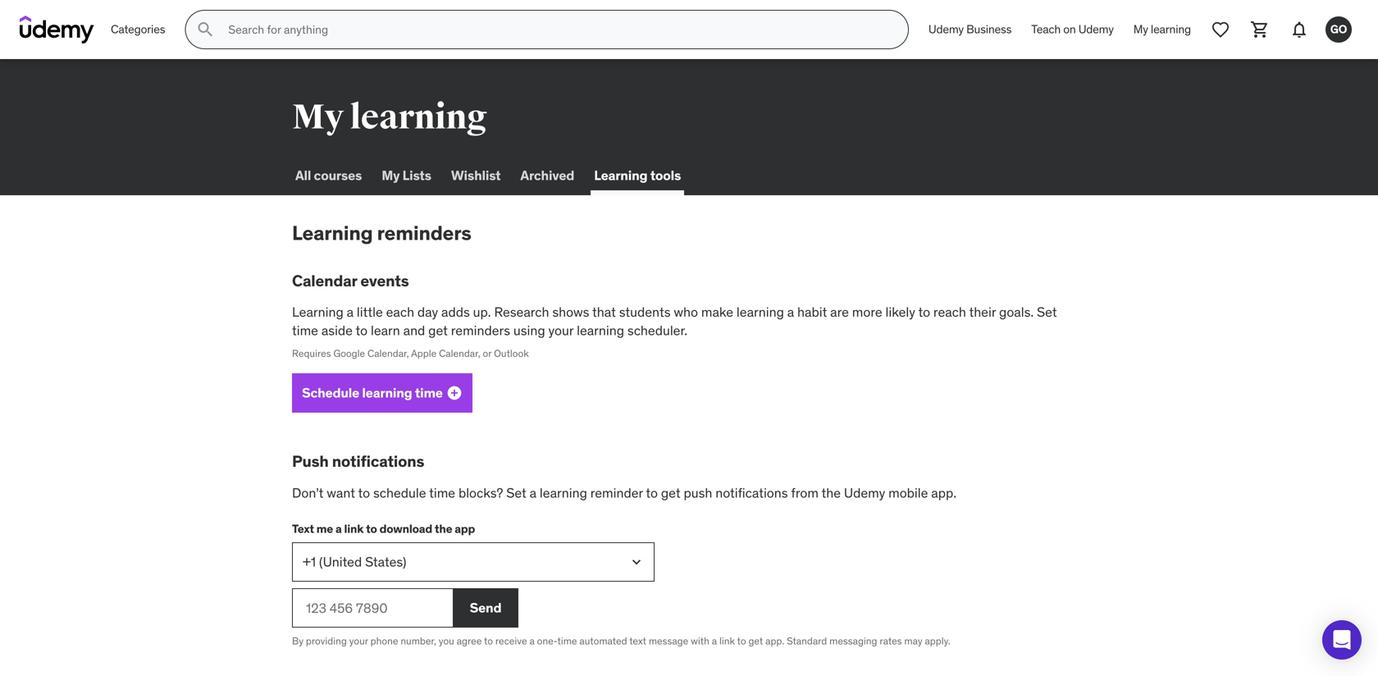 Task type: locate. For each thing, give the bounding box(es) containing it.
0 horizontal spatial my learning
[[292, 96, 487, 139]]

students
[[619, 304, 671, 321]]

1 vertical spatial learning
[[292, 221, 373, 245]]

1 vertical spatial the
[[435, 521, 453, 536]]

or
[[483, 347, 492, 360]]

teach on udemy link
[[1022, 10, 1124, 49]]

learning left 'tools'
[[594, 167, 648, 184]]

events
[[361, 271, 409, 290]]

reminders
[[377, 221, 472, 245], [451, 322, 510, 339]]

udemy image
[[20, 16, 94, 43]]

to
[[919, 304, 931, 321], [356, 322, 368, 339], [358, 485, 370, 501], [646, 485, 658, 501], [366, 521, 377, 536], [484, 635, 493, 648], [738, 635, 747, 648]]

my for my lists link
[[382, 167, 400, 184]]

you
[[439, 635, 455, 648]]

1 vertical spatial reminders
[[451, 322, 510, 339]]

reminders down lists
[[377, 221, 472, 245]]

wishlist link
[[448, 156, 504, 195]]

app. right mobile
[[932, 485, 957, 501]]

set right blocks?
[[507, 485, 527, 501]]

2 horizontal spatial my
[[1134, 22, 1149, 37]]

udemy
[[929, 22, 964, 37], [1079, 22, 1114, 37], [844, 485, 886, 501]]

learning down that
[[577, 322, 625, 339]]

2 vertical spatial get
[[749, 635, 763, 648]]

0 horizontal spatial calendar,
[[368, 347, 409, 360]]

0 horizontal spatial link
[[344, 521, 364, 536]]

2 horizontal spatial udemy
[[1079, 22, 1114, 37]]

outlook
[[494, 347, 529, 360]]

calendar, down learn
[[368, 347, 409, 360]]

my left lists
[[382, 167, 400, 184]]

1 horizontal spatial my
[[382, 167, 400, 184]]

a left habit
[[788, 304, 795, 321]]

2 vertical spatial learning
[[292, 304, 344, 321]]

0 vertical spatial app.
[[932, 485, 957, 501]]

notifications left from
[[716, 485, 788, 501]]

want
[[327, 485, 355, 501]]

the left app
[[435, 521, 453, 536]]

to down little
[[356, 322, 368, 339]]

learning up 'calendar'
[[292, 221, 373, 245]]

time up requires
[[292, 322, 318, 339]]

set inside learning a little each day adds up. research shows that students who make learning a habit are more likely to reach their goals. set time aside to learn and get reminders using your learning scheduler. requires google calendar, apple calendar, or outlook
[[1037, 304, 1058, 321]]

0 horizontal spatial notifications
[[332, 452, 425, 471]]

udemy left business
[[929, 22, 964, 37]]

likely
[[886, 304, 916, 321]]

get left standard
[[749, 635, 763, 648]]

automated
[[580, 635, 627, 648]]

my for my learning link
[[1134, 22, 1149, 37]]

my learning left wishlist "image" at the right top
[[1134, 22, 1192, 37]]

2 vertical spatial my
[[382, 167, 400, 184]]

0 vertical spatial notifications
[[332, 452, 425, 471]]

0 horizontal spatial app.
[[766, 635, 785, 648]]

make
[[702, 304, 734, 321]]

to right agree
[[484, 635, 493, 648]]

calendar
[[292, 271, 357, 290]]

on
[[1064, 22, 1076, 37]]

0 horizontal spatial get
[[429, 322, 448, 339]]

learning
[[594, 167, 648, 184], [292, 221, 373, 245], [292, 304, 344, 321]]

0 horizontal spatial my
[[292, 96, 344, 139]]

one-
[[537, 635, 558, 648]]

1 vertical spatial notifications
[[716, 485, 788, 501]]

a right blocks?
[[530, 485, 537, 501]]

1 horizontal spatial notifications
[[716, 485, 788, 501]]

notifications
[[332, 452, 425, 471], [716, 485, 788, 501]]

1 vertical spatial link
[[720, 635, 735, 648]]

google
[[334, 347, 365, 360]]

1 horizontal spatial link
[[720, 635, 735, 648]]

apple
[[411, 347, 437, 360]]

learning left wishlist "image" at the right top
[[1151, 22, 1192, 37]]

1 vertical spatial set
[[507, 485, 527, 501]]

123 456 7890 text field
[[292, 589, 453, 628]]

my up all courses
[[292, 96, 344, 139]]

1 vertical spatial my
[[292, 96, 344, 139]]

app. left standard
[[766, 635, 785, 648]]

schedule learning time
[[302, 385, 443, 401]]

0 vertical spatial my learning
[[1134, 22, 1192, 37]]

learning
[[1151, 22, 1192, 37], [350, 96, 487, 139], [737, 304, 785, 321], [577, 322, 625, 339], [362, 385, 412, 401], [540, 485, 588, 501]]

udemy left mobile
[[844, 485, 886, 501]]

standard
[[787, 635, 828, 648]]

go
[[1331, 22, 1348, 37]]

don't
[[292, 485, 324, 501]]

using
[[514, 322, 546, 339]]

learning up aside
[[292, 304, 344, 321]]

0 vertical spatial the
[[822, 485, 841, 501]]

my learning link
[[1124, 10, 1202, 49]]

my learning up my lists
[[292, 96, 487, 139]]

udemy inside the 'udemy business' link
[[929, 22, 964, 37]]

calendar, left or
[[439, 347, 481, 360]]

0 vertical spatial your
[[549, 322, 574, 339]]

wishlist
[[451, 167, 501, 184]]

learning down apple
[[362, 385, 412, 401]]

1 horizontal spatial the
[[822, 485, 841, 501]]

learning a little each day adds up. research shows that students who make learning a habit are more likely to reach their goals. set time aside to learn and get reminders using your learning scheduler. requires google calendar, apple calendar, or outlook
[[292, 304, 1058, 360]]

1 horizontal spatial get
[[661, 485, 681, 501]]

1 horizontal spatial set
[[1037, 304, 1058, 321]]

and
[[403, 322, 425, 339]]

1 horizontal spatial calendar,
[[439, 347, 481, 360]]

reminder
[[591, 485, 643, 501]]

0 vertical spatial link
[[344, 521, 364, 536]]

time left small image
[[415, 385, 443, 401]]

get left push
[[661, 485, 681, 501]]

0 vertical spatial set
[[1037, 304, 1058, 321]]

learning left reminder
[[540, 485, 588, 501]]

0 vertical spatial get
[[429, 322, 448, 339]]

me
[[317, 521, 333, 536]]

1 horizontal spatial your
[[549, 322, 574, 339]]

teach
[[1032, 22, 1061, 37]]

teach on udemy
[[1032, 22, 1114, 37]]

2 calendar, from the left
[[439, 347, 481, 360]]

each
[[386, 304, 415, 321]]

up.
[[473, 304, 491, 321]]

get
[[429, 322, 448, 339], [661, 485, 681, 501], [749, 635, 763, 648]]

time inside learning a little each day adds up. research shows that students who make learning a habit are more likely to reach their goals. set time aside to learn and get reminders using your learning scheduler. requires google calendar, apple calendar, or outlook
[[292, 322, 318, 339]]

udemy right "on"
[[1079, 22, 1114, 37]]

your down shows
[[549, 322, 574, 339]]

reminders down up.
[[451, 322, 510, 339]]

rates
[[880, 635, 902, 648]]

don't want to schedule time blocks? set a learning reminder to get push notifications from the udemy mobile app.
[[292, 485, 957, 501]]

lists
[[403, 167, 432, 184]]

link right me
[[344, 521, 364, 536]]

link
[[344, 521, 364, 536], [720, 635, 735, 648]]

1 horizontal spatial my learning
[[1134, 22, 1192, 37]]

get down day
[[429, 322, 448, 339]]

goals.
[[1000, 304, 1034, 321]]

a
[[347, 304, 354, 321], [788, 304, 795, 321], [530, 485, 537, 501], [336, 521, 342, 536], [530, 635, 535, 648], [712, 635, 717, 648]]

time
[[292, 322, 318, 339], [415, 385, 443, 401], [429, 485, 456, 501], [558, 635, 577, 648]]

small image
[[446, 385, 463, 401]]

app.
[[932, 485, 957, 501], [766, 635, 785, 648]]

push notifications
[[292, 452, 425, 471]]

providing
[[306, 635, 347, 648]]

0 vertical spatial learning
[[594, 167, 648, 184]]

day
[[418, 304, 438, 321]]

reach
[[934, 304, 967, 321]]

archived
[[521, 167, 575, 184]]

push
[[684, 485, 713, 501]]

notifications up the "schedule"
[[332, 452, 425, 471]]

my
[[1134, 22, 1149, 37], [292, 96, 344, 139], [382, 167, 400, 184]]

to right likely
[[919, 304, 931, 321]]

1 vertical spatial my learning
[[292, 96, 487, 139]]

courses
[[314, 167, 362, 184]]

1 horizontal spatial udemy
[[929, 22, 964, 37]]

link right with
[[720, 635, 735, 648]]

0 horizontal spatial your
[[349, 635, 368, 648]]

1 vertical spatial app.
[[766, 635, 785, 648]]

by
[[292, 635, 304, 648]]

your
[[549, 322, 574, 339], [349, 635, 368, 648]]

adds
[[442, 304, 470, 321]]

with
[[691, 635, 710, 648]]

calendar,
[[368, 347, 409, 360], [439, 347, 481, 360]]

my right 'teach on udemy' at the top of the page
[[1134, 22, 1149, 37]]

by providing your phone number, you agree to receive a one-time automated text message with a link to get app. standard messaging rates may apply.
[[292, 635, 951, 648]]

set right goals.
[[1037, 304, 1058, 321]]

set
[[1037, 304, 1058, 321], [507, 485, 527, 501]]

0 vertical spatial my
[[1134, 22, 1149, 37]]

business
[[967, 22, 1012, 37]]

learning inside button
[[362, 385, 412, 401]]

my learning
[[1134, 22, 1192, 37], [292, 96, 487, 139]]

the right from
[[822, 485, 841, 501]]

your left phone
[[349, 635, 368, 648]]



Task type: describe. For each thing, give the bounding box(es) containing it.
all courses
[[295, 167, 362, 184]]

learning right make
[[737, 304, 785, 321]]

text me a link to download the app
[[292, 521, 475, 536]]

to right reminder
[[646, 485, 658, 501]]

text
[[292, 521, 314, 536]]

blocks?
[[459, 485, 503, 501]]

schedule
[[373, 485, 426, 501]]

schedule learning time button
[[292, 374, 473, 413]]

send button
[[453, 589, 519, 628]]

go link
[[1320, 10, 1359, 49]]

who
[[674, 304, 698, 321]]

little
[[357, 304, 383, 321]]

to right with
[[738, 635, 747, 648]]

number,
[[401, 635, 437, 648]]

time left blocks?
[[429, 485, 456, 501]]

agree
[[457, 635, 482, 648]]

0 horizontal spatial udemy
[[844, 485, 886, 501]]

udemy business link
[[919, 10, 1022, 49]]

0 horizontal spatial set
[[507, 485, 527, 501]]

udemy inside teach on udemy link
[[1079, 22, 1114, 37]]

learning reminders
[[292, 221, 472, 245]]

1 vertical spatial get
[[661, 485, 681, 501]]

my lists
[[382, 167, 432, 184]]

push
[[292, 452, 329, 471]]

send
[[470, 600, 502, 616]]

schedule
[[302, 385, 360, 401]]

1 vertical spatial your
[[349, 635, 368, 648]]

phone
[[371, 635, 398, 648]]

habit
[[798, 304, 828, 321]]

learn
[[371, 322, 400, 339]]

reminders inside learning a little each day adds up. research shows that students who make learning a habit are more likely to reach their goals. set time aside to learn and get reminders using your learning scheduler. requires google calendar, apple calendar, or outlook
[[451, 322, 510, 339]]

to left download
[[366, 521, 377, 536]]

their
[[970, 304, 997, 321]]

tools
[[651, 167, 681, 184]]

are
[[831, 304, 849, 321]]

learning for learning tools
[[594, 167, 648, 184]]

app
[[455, 521, 475, 536]]

messaging
[[830, 635, 878, 648]]

wishlist image
[[1211, 20, 1231, 39]]

scheduler.
[[628, 322, 688, 339]]

to right want
[[358, 485, 370, 501]]

aside
[[322, 322, 353, 339]]

shopping cart with 0 items image
[[1251, 20, 1270, 39]]

apply.
[[925, 635, 951, 648]]

categories button
[[101, 10, 175, 49]]

a right me
[[336, 521, 342, 536]]

2 horizontal spatial get
[[749, 635, 763, 648]]

archived link
[[517, 156, 578, 195]]

time left "automated"
[[558, 635, 577, 648]]

message
[[649, 635, 689, 648]]

that
[[593, 304, 616, 321]]

learning for learning reminders
[[292, 221, 373, 245]]

shows
[[553, 304, 590, 321]]

time inside button
[[415, 385, 443, 401]]

mobile
[[889, 485, 929, 501]]

all
[[295, 167, 311, 184]]

notifications image
[[1290, 20, 1310, 39]]

calendar events
[[292, 271, 409, 290]]

0 horizontal spatial the
[[435, 521, 453, 536]]

text
[[630, 635, 647, 648]]

1 calendar, from the left
[[368, 347, 409, 360]]

categories
[[111, 22, 165, 37]]

may
[[905, 635, 923, 648]]

research
[[494, 304, 549, 321]]

submit search image
[[196, 20, 215, 39]]

requires
[[292, 347, 331, 360]]

from
[[792, 485, 819, 501]]

Search for anything text field
[[225, 16, 889, 43]]

your inside learning a little each day adds up. research shows that students who make learning a habit are more likely to reach their goals. set time aside to learn and get reminders using your learning scheduler. requires google calendar, apple calendar, or outlook
[[549, 322, 574, 339]]

learning up lists
[[350, 96, 487, 139]]

learning tools link
[[591, 156, 685, 195]]

1 horizontal spatial app.
[[932, 485, 957, 501]]

all courses link
[[292, 156, 365, 195]]

a right with
[[712, 635, 717, 648]]

my lists link
[[379, 156, 435, 195]]

a left little
[[347, 304, 354, 321]]

0 vertical spatial reminders
[[377, 221, 472, 245]]

get inside learning a little each day adds up. research shows that students who make learning a habit are more likely to reach their goals. set time aside to learn and get reminders using your learning scheduler. requires google calendar, apple calendar, or outlook
[[429, 322, 448, 339]]

udemy business
[[929, 22, 1012, 37]]

download
[[380, 521, 433, 536]]

more
[[853, 304, 883, 321]]

a left one-
[[530, 635, 535, 648]]

learning tools
[[594, 167, 681, 184]]

learning inside learning a little each day adds up. research shows that students who make learning a habit are more likely to reach their goals. set time aside to learn and get reminders using your learning scheduler. requires google calendar, apple calendar, or outlook
[[292, 304, 344, 321]]

receive
[[496, 635, 527, 648]]



Task type: vqa. For each thing, say whether or not it's contained in the screenshot.
Business Analytics & Intelligence button
no



